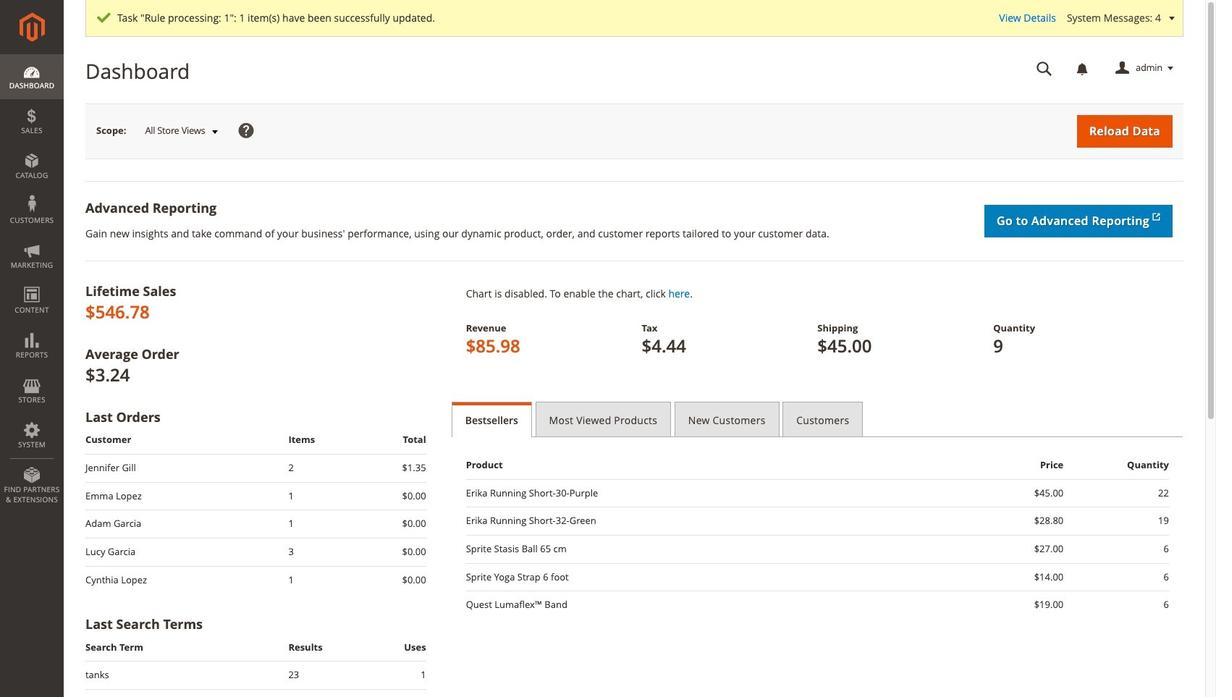 Task type: vqa. For each thing, say whether or not it's contained in the screenshot.
FROM text field
no



Task type: describe. For each thing, give the bounding box(es) containing it.
magento admin panel image
[[19, 12, 45, 42]]



Task type: locate. For each thing, give the bounding box(es) containing it.
tab list
[[452, 402, 1184, 437]]

menu bar
[[0, 54, 64, 512]]

None text field
[[1027, 56, 1063, 81]]



